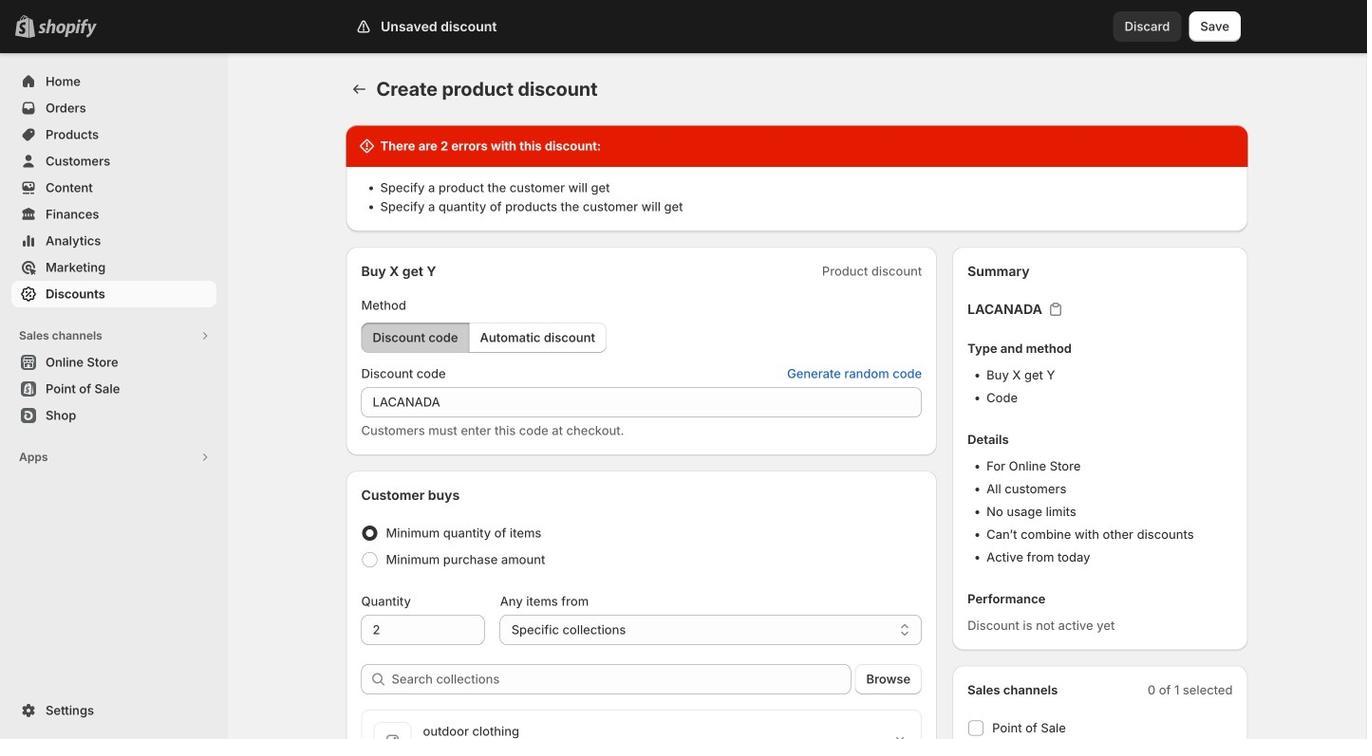 Task type: vqa. For each thing, say whether or not it's contained in the screenshot.
Search collections text field
yes



Task type: locate. For each thing, give the bounding box(es) containing it.
None text field
[[361, 615, 485, 646]]

None text field
[[361, 387, 922, 418]]



Task type: describe. For each thing, give the bounding box(es) containing it.
Search collections text field
[[392, 665, 851, 695]]

shopify image
[[38, 19, 97, 38]]



